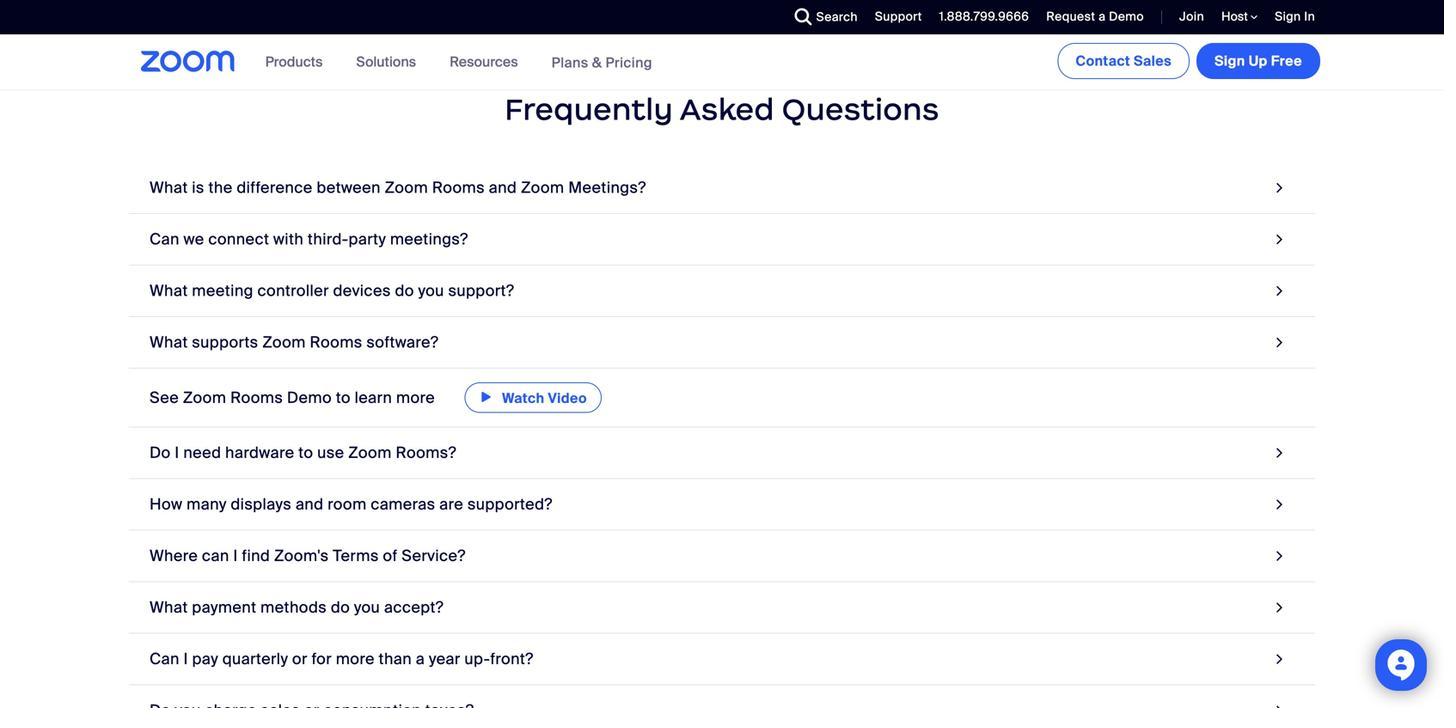Task type: locate. For each thing, give the bounding box(es) containing it.
year
[[429, 650, 461, 669]]

what left meeting
[[150, 281, 188, 301]]

product information navigation
[[252, 34, 665, 91]]

zoom
[[385, 178, 428, 198], [521, 178, 565, 198], [262, 333, 306, 353], [183, 388, 226, 408], [348, 443, 392, 463]]

right image inside what meeting controller devices do you support? "dropdown button"
[[1272, 279, 1288, 303]]

zoom logo image
[[141, 51, 235, 72]]

4 what from the top
[[150, 598, 188, 618]]

demo up contact sales link
[[1109, 9, 1145, 25]]

zoom right use
[[348, 443, 392, 463]]

can left pay
[[150, 650, 180, 669]]

more right for
[[336, 650, 375, 669]]

i for pay
[[184, 650, 188, 669]]

rooms up "meetings?"
[[432, 178, 485, 198]]

1 vertical spatial you
[[354, 598, 380, 618]]

0 vertical spatial right image
[[1272, 228, 1288, 251]]

1 horizontal spatial i
[[184, 650, 188, 669]]

1 horizontal spatial demo
[[1109, 9, 1145, 25]]

1 vertical spatial and
[[296, 495, 324, 515]]

meetings?
[[390, 230, 468, 249]]

sign up free
[[1215, 52, 1303, 70]]

0 horizontal spatial rooms
[[230, 388, 283, 408]]

1 vertical spatial more
[[336, 650, 375, 669]]

sign left up
[[1215, 52, 1246, 70]]

7 right image from the top
[[1272, 648, 1288, 671]]

room
[[328, 495, 367, 515]]

what left is
[[150, 178, 188, 198]]

displays
[[231, 495, 292, 515]]

right image for what is the difference between zoom rooms and zoom meetings?
[[1272, 176, 1288, 199]]

right image inside can we connect with third-party meetings? dropdown button
[[1272, 228, 1288, 251]]

banner
[[120, 34, 1324, 91]]

request a demo link
[[1034, 0, 1149, 34], [1047, 9, 1145, 25]]

0 horizontal spatial do
[[331, 598, 350, 618]]

rooms down what meeting controller devices do you support?
[[310, 333, 363, 353]]

methods
[[261, 598, 327, 618]]

0 vertical spatial you
[[418, 281, 444, 301]]

demo up do i need hardware to use zoom rooms?
[[287, 388, 332, 408]]

0 horizontal spatial more
[[336, 650, 375, 669]]

do inside dropdown button
[[331, 598, 350, 618]]

right image for can we connect with third-party meetings?
[[1272, 228, 1288, 251]]

sign
[[1275, 9, 1301, 25], [1215, 52, 1246, 70]]

up
[[1249, 52, 1268, 70]]

3 what from the top
[[150, 333, 188, 353]]

difference
[[237, 178, 313, 198]]

1 vertical spatial to
[[299, 443, 313, 463]]

what payment methods do you accept?
[[150, 598, 444, 618]]

products
[[265, 53, 323, 71]]

0 horizontal spatial a
[[416, 650, 425, 669]]

right image inside the can i pay quarterly or for more than a year up-front? dropdown button
[[1272, 648, 1288, 671]]

and inside dropdown button
[[489, 178, 517, 198]]

right image inside "how many displays and room cameras are supported?" dropdown button
[[1272, 493, 1288, 516]]

banner containing contact sales
[[120, 34, 1324, 91]]

for
[[312, 650, 332, 669]]

where can i find zoom's terms of service? button
[[129, 531, 1316, 583]]

see
[[150, 388, 179, 408]]

1 vertical spatial a
[[416, 650, 425, 669]]

how many displays and room cameras are supported?
[[150, 495, 553, 515]]

2 horizontal spatial i
[[233, 546, 238, 566]]

0 vertical spatial sign
[[1275, 9, 1301, 25]]

0 horizontal spatial sign
[[1215, 52, 1246, 70]]

1 horizontal spatial a
[[1099, 9, 1106, 25]]

software?
[[367, 333, 439, 353]]

1 vertical spatial can
[[150, 650, 180, 669]]

can
[[150, 230, 180, 249], [150, 650, 180, 669]]

a left year
[[416, 650, 425, 669]]

1 vertical spatial right image
[[1272, 596, 1288, 620]]

what for what payment methods do you accept?
[[150, 598, 188, 618]]

front?
[[490, 650, 534, 669]]

frequently asked questions
[[505, 91, 940, 128]]

2 right image from the top
[[1272, 279, 1288, 303]]

1 horizontal spatial more
[[396, 388, 435, 408]]

do right methods
[[331, 598, 350, 618]]

plans & pricing
[[552, 54, 653, 72]]

zoom inside what supports zoom rooms software? dropdown button
[[262, 333, 306, 353]]

0 vertical spatial more
[[396, 388, 435, 408]]

sign left in
[[1275, 9, 1301, 25]]

cameras
[[371, 495, 436, 515]]

contact sales
[[1076, 52, 1172, 70]]

meetings?
[[569, 178, 646, 198]]

right image for how many displays and room cameras are supported?
[[1272, 493, 1288, 516]]

right image inside what supports zoom rooms software? dropdown button
[[1272, 331, 1288, 354]]

1 horizontal spatial and
[[489, 178, 517, 198]]

or
[[292, 650, 308, 669]]

0 vertical spatial can
[[150, 230, 180, 249]]

more inside dropdown button
[[336, 650, 375, 669]]

2 can from the top
[[150, 650, 180, 669]]

1 horizontal spatial sign
[[1275, 9, 1301, 25]]

1 what from the top
[[150, 178, 188, 198]]

do right devices
[[395, 281, 414, 301]]

1.888.799.9666 button
[[927, 0, 1034, 34], [940, 9, 1030, 25]]

is
[[192, 178, 204, 198]]

0 horizontal spatial and
[[296, 495, 324, 515]]

frequently
[[505, 91, 673, 128]]

tab list
[[129, 163, 1316, 709]]

0 vertical spatial a
[[1099, 9, 1106, 25]]

supports
[[192, 333, 258, 353]]

6 right image from the top
[[1272, 545, 1288, 568]]

5 right image from the top
[[1272, 493, 1288, 516]]

i right do
[[175, 443, 179, 463]]

0 horizontal spatial demo
[[287, 388, 332, 408]]

i inside dropdown button
[[175, 443, 179, 463]]

tab list containing what is the difference between zoom rooms and zoom meetings?
[[129, 163, 1316, 709]]

pay
[[192, 650, 218, 669]]

1 horizontal spatial you
[[418, 281, 444, 301]]

3 right image from the top
[[1272, 331, 1288, 354]]

host button
[[1222, 9, 1258, 25]]

can left we
[[150, 230, 180, 249]]

i for need
[[175, 443, 179, 463]]

join
[[1180, 9, 1205, 25]]

1 can from the top
[[150, 230, 180, 249]]

join link up meetings navigation on the top right of page
[[1180, 9, 1205, 25]]

rooms up hardware
[[230, 388, 283, 408]]

host
[[1222, 9, 1251, 25]]

up-
[[465, 650, 490, 669]]

plans
[[552, 54, 589, 72]]

4 right image from the top
[[1272, 442, 1288, 465]]

to left learn
[[336, 388, 351, 408]]

1 horizontal spatial do
[[395, 281, 414, 301]]

0 vertical spatial do
[[395, 281, 414, 301]]

2 right image from the top
[[1272, 596, 1288, 620]]

right image inside what payment methods do you accept? dropdown button
[[1272, 596, 1288, 620]]

more right learn
[[396, 388, 435, 408]]

watch
[[502, 390, 545, 408]]

you inside "dropdown button"
[[418, 281, 444, 301]]

1 horizontal spatial to
[[336, 388, 351, 408]]

can for can i pay quarterly or for more than a year up-front?
[[150, 650, 180, 669]]

watch video
[[502, 390, 587, 408]]

join link
[[1167, 0, 1209, 34], [1180, 9, 1205, 25]]

do inside "dropdown button"
[[395, 281, 414, 301]]

1 vertical spatial rooms
[[310, 333, 363, 353]]

what down where
[[150, 598, 188, 618]]

a right the request
[[1099, 9, 1106, 25]]

payment
[[192, 598, 257, 618]]

0 horizontal spatial you
[[354, 598, 380, 618]]

more for for
[[336, 650, 375, 669]]

video
[[548, 390, 587, 408]]

2 what from the top
[[150, 281, 188, 301]]

right image
[[1272, 176, 1288, 199], [1272, 279, 1288, 303], [1272, 331, 1288, 354], [1272, 442, 1288, 465], [1272, 493, 1288, 516], [1272, 545, 1288, 568], [1272, 648, 1288, 671], [1272, 700, 1288, 709]]

1 vertical spatial demo
[[287, 388, 332, 408]]

support
[[875, 9, 922, 25]]

service?
[[402, 546, 466, 566]]

0 vertical spatial to
[[336, 388, 351, 408]]

i
[[175, 443, 179, 463], [233, 546, 238, 566], [184, 650, 188, 669]]

right image
[[1272, 228, 1288, 251], [1272, 596, 1288, 620]]

can we connect with third-party meetings?
[[150, 230, 468, 249]]

to for hardware
[[299, 443, 313, 463]]

solutions button
[[356, 34, 424, 89]]

are
[[440, 495, 464, 515]]

what
[[150, 178, 188, 198], [150, 281, 188, 301], [150, 333, 188, 353], [150, 598, 188, 618]]

asked
[[680, 91, 775, 128]]

0 vertical spatial and
[[489, 178, 517, 198]]

1 vertical spatial do
[[331, 598, 350, 618]]

right image inside what is the difference between zoom rooms and zoom meetings? dropdown button
[[1272, 176, 1288, 199]]

0 horizontal spatial i
[[175, 443, 179, 463]]

third-
[[308, 230, 349, 249]]

what for what supports zoom rooms software?
[[150, 333, 188, 353]]

right image for can i pay quarterly or for more than a year up-front?
[[1272, 648, 1288, 671]]

resources button
[[450, 34, 526, 89]]

with
[[273, 230, 304, 249]]

to
[[336, 388, 351, 408], [299, 443, 313, 463]]

sign in
[[1275, 9, 1316, 25]]

zoom down controller
[[262, 333, 306, 353]]

party
[[349, 230, 386, 249]]

1 vertical spatial i
[[233, 546, 238, 566]]

0 vertical spatial i
[[175, 443, 179, 463]]

how many displays and room cameras are supported? button
[[129, 479, 1316, 531]]

right image inside do i need hardware to use zoom rooms? dropdown button
[[1272, 442, 1288, 465]]

0 vertical spatial rooms
[[432, 178, 485, 198]]

1 vertical spatial sign
[[1215, 52, 1246, 70]]

to inside dropdown button
[[299, 443, 313, 463]]

right image inside where can i find zoom's terms of service? dropdown button
[[1272, 545, 1288, 568]]

0 horizontal spatial to
[[299, 443, 313, 463]]

what inside "dropdown button"
[[150, 281, 188, 301]]

sales
[[1134, 52, 1172, 70]]

can we connect with third-party meetings? button
[[129, 214, 1316, 266]]

sign inside button
[[1215, 52, 1246, 70]]

i left pay
[[184, 650, 188, 669]]

2 vertical spatial i
[[184, 650, 188, 669]]

what up see
[[150, 333, 188, 353]]

play image
[[480, 387, 494, 408]]

what payment methods do you accept? button
[[129, 583, 1316, 634]]

what is the difference between zoom rooms and zoom meetings? button
[[129, 163, 1316, 214]]

and
[[489, 178, 517, 198], [296, 495, 324, 515]]

1 right image from the top
[[1272, 176, 1288, 199]]

1 right image from the top
[[1272, 228, 1288, 251]]

to left use
[[299, 443, 313, 463]]

you left support?
[[418, 281, 444, 301]]

sign in link
[[1262, 0, 1324, 34], [1275, 9, 1316, 25]]

right image for what meeting controller devices do you support?
[[1272, 279, 1288, 303]]

do
[[395, 281, 414, 301], [331, 598, 350, 618]]

0 vertical spatial demo
[[1109, 9, 1145, 25]]

i right 'can'
[[233, 546, 238, 566]]

you left accept?
[[354, 598, 380, 618]]

can i pay quarterly or for more than a year up-front? button
[[129, 634, 1316, 686]]

resources
[[450, 53, 518, 71]]

you
[[418, 281, 444, 301], [354, 598, 380, 618]]



Task type: describe. For each thing, give the bounding box(es) containing it.
request
[[1047, 9, 1096, 25]]

2 horizontal spatial rooms
[[432, 178, 485, 198]]

right image for where can i find zoom's terms of service?
[[1272, 545, 1288, 568]]

solutions
[[356, 53, 416, 71]]

what meeting controller devices do you support? button
[[129, 266, 1316, 317]]

zoom right see
[[183, 388, 226, 408]]

terms
[[333, 546, 379, 566]]

and inside dropdown button
[[296, 495, 324, 515]]

between
[[317, 178, 381, 198]]

devices
[[333, 281, 391, 301]]

questions
[[782, 91, 940, 128]]

search button
[[782, 0, 862, 34]]

right image for what payment methods do you accept?
[[1272, 596, 1288, 620]]

&
[[592, 54, 602, 72]]

where can i find zoom's terms of service?
[[150, 546, 466, 566]]

supported?
[[468, 495, 553, 515]]

search
[[817, 9, 858, 25]]

you inside dropdown button
[[354, 598, 380, 618]]

can
[[202, 546, 229, 566]]

rooms?
[[396, 443, 457, 463]]

contact sales link
[[1058, 43, 1190, 79]]

connect
[[208, 230, 269, 249]]

to for demo
[[336, 388, 351, 408]]

sign for sign in
[[1275, 9, 1301, 25]]

do i need hardware to use zoom rooms?
[[150, 443, 457, 463]]

where
[[150, 546, 198, 566]]

zoom up "meetings?"
[[385, 178, 428, 198]]

of
[[383, 546, 398, 566]]

need
[[183, 443, 221, 463]]

what meeting controller devices do you support?
[[150, 281, 514, 301]]

use
[[317, 443, 344, 463]]

how
[[150, 495, 183, 515]]

hardware
[[225, 443, 295, 463]]

1.888.799.9666
[[940, 9, 1030, 25]]

quarterly
[[222, 650, 288, 669]]

meeting
[[192, 281, 254, 301]]

the
[[209, 178, 233, 198]]

sign up free button
[[1197, 43, 1321, 79]]

sign for sign up free
[[1215, 52, 1246, 70]]

2 vertical spatial rooms
[[230, 388, 283, 408]]

controller
[[258, 281, 329, 301]]

watch video link
[[465, 383, 602, 413]]

contact
[[1076, 52, 1131, 70]]

more for learn
[[396, 388, 435, 408]]

what for what is the difference between zoom rooms and zoom meetings?
[[150, 178, 188, 198]]

can i pay quarterly or for more than a year up-front?
[[150, 650, 534, 669]]

in
[[1305, 9, 1316, 25]]

free
[[1272, 52, 1303, 70]]

what is the difference between zoom rooms and zoom meetings?
[[150, 178, 646, 198]]

products button
[[265, 34, 331, 89]]

right image for what supports zoom rooms software?
[[1272, 331, 1288, 354]]

right image for do i need hardware to use zoom rooms?
[[1272, 442, 1288, 465]]

do
[[150, 443, 171, 463]]

what supports zoom rooms software? button
[[129, 317, 1316, 369]]

join link left host
[[1167, 0, 1209, 34]]

zoom's
[[274, 546, 329, 566]]

find
[[242, 546, 270, 566]]

zoom inside do i need hardware to use zoom rooms? dropdown button
[[348, 443, 392, 463]]

what for what meeting controller devices do you support?
[[150, 281, 188, 301]]

accept?
[[384, 598, 444, 618]]

a inside the can i pay quarterly or for more than a year up-front? dropdown button
[[416, 650, 425, 669]]

see zoom rooms demo to learn more
[[150, 388, 439, 408]]

what supports zoom rooms software?
[[150, 333, 439, 353]]

do i need hardware to use zoom rooms? button
[[129, 428, 1316, 479]]

can for can we connect with third-party meetings?
[[150, 230, 180, 249]]

we
[[184, 230, 204, 249]]

1 horizontal spatial rooms
[[310, 333, 363, 353]]

learn
[[355, 388, 392, 408]]

support?
[[448, 281, 514, 301]]

request a demo
[[1047, 9, 1145, 25]]

pricing
[[606, 54, 653, 72]]

many
[[187, 495, 227, 515]]

than
[[379, 650, 412, 669]]

zoom left meetings?
[[521, 178, 565, 198]]

meetings navigation
[[1055, 34, 1324, 83]]

8 right image from the top
[[1272, 700, 1288, 709]]



Task type: vqa. For each thing, say whether or not it's contained in the screenshot.
the bottommost the you
yes



